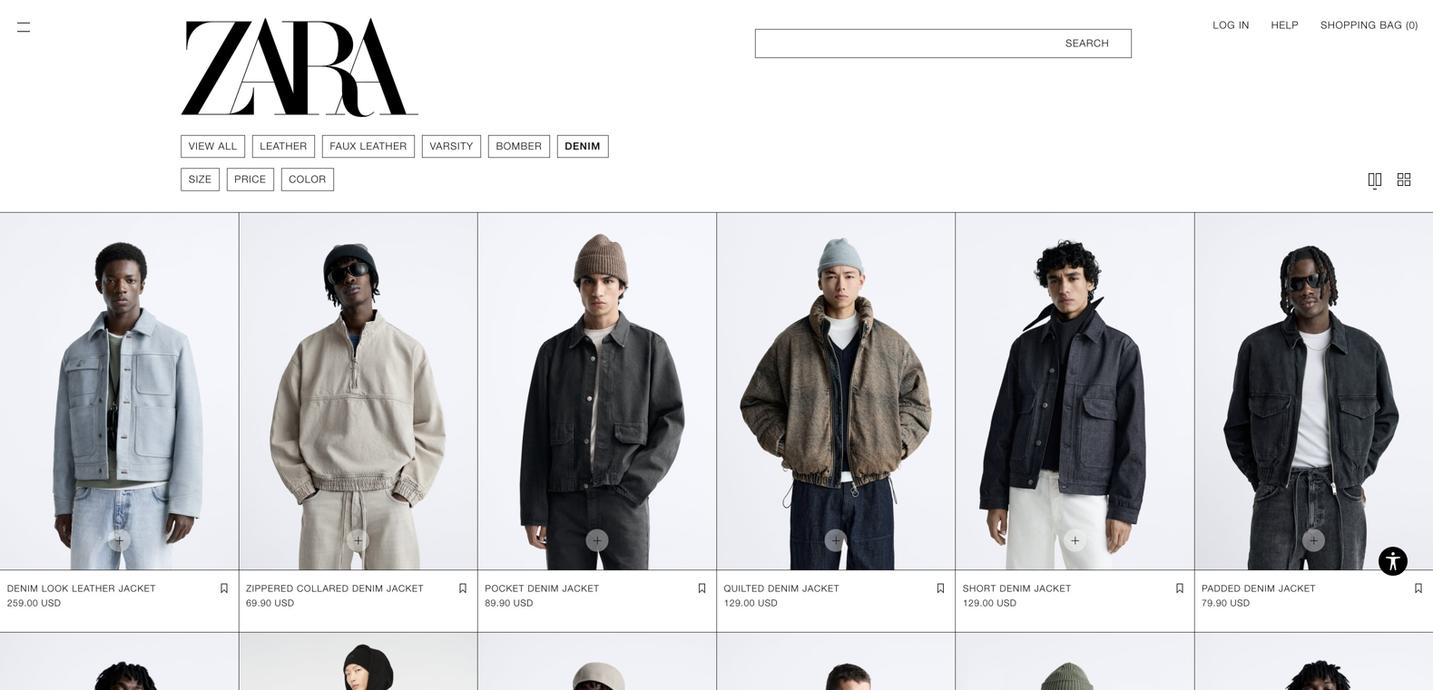 Task type: vqa. For each thing, say whether or not it's contained in the screenshot.
'BOMBER' within FAUX SHEARLING BOMBER ZW COLLECTION link
no



Task type: describe. For each thing, give the bounding box(es) containing it.
(
[[1406, 20, 1410, 31]]

0 status
[[1410, 20, 1416, 31]]

1 leather from the left
[[260, 141, 307, 152]]

2 image 0 of cropped denim jacket from zara image from the left
[[956, 633, 1194, 691]]

79.90 usd
[[1202, 598, 1250, 609]]

zoom change image
[[1395, 171, 1413, 189]]

color
[[289, 174, 327, 185]]

image 0 of sequin jacket steven meisel from zara image
[[239, 633, 478, 691]]

usd for denim
[[41, 598, 61, 609]]

259.00 usd
[[7, 598, 61, 609]]

zippered collared denim jacket link
[[246, 582, 424, 597]]

short denim jacket
[[963, 584, 1072, 595]]

padded denim jacket link
[[1202, 582, 1316, 597]]

Product search search field
[[755, 29, 1132, 58]]

1 jacket from the left
[[119, 584, 156, 595]]

color button
[[281, 168, 334, 191]]

help link
[[1272, 18, 1299, 33]]

faux leather link
[[330, 139, 407, 154]]

129.00 usd for short
[[963, 598, 1017, 609]]

shopping bag ( 0 )
[[1321, 20, 1419, 31]]

usd for pocket
[[514, 598, 534, 609]]

69.90 usd
[[246, 598, 295, 609]]

129.00 for quilted denim jacket
[[724, 598, 755, 609]]

shopping
[[1321, 20, 1377, 31]]

image 0 of fleece trim denim jacket from zara image
[[0, 633, 239, 691]]

price
[[235, 174, 266, 185]]

in
[[1239, 20, 1250, 31]]

add item to wishlist image for quilted denim jacket
[[934, 582, 948, 597]]

jacket for pocket denim jacket
[[562, 584, 600, 595]]

pocket
[[485, 584, 525, 595]]

varsity
[[430, 141, 474, 152]]

usd for short
[[997, 598, 1017, 609]]

open menu image
[[15, 18, 33, 36]]

bag
[[1380, 20, 1403, 31]]

pocket denim jacket link
[[485, 582, 600, 597]]

79.90
[[1202, 598, 1228, 609]]

add item to wishlist image for short denim jacket
[[1173, 582, 1187, 597]]

add item to wishlist image for denim look leather jacket
[[217, 582, 231, 597]]

faux leather
[[330, 141, 407, 152]]

quilted
[[724, 584, 765, 595]]

short denim jacket link
[[963, 582, 1072, 597]]

2 leather from the left
[[360, 141, 407, 152]]

short
[[963, 584, 997, 595]]

all
[[218, 141, 238, 152]]

leather
[[72, 584, 115, 595]]

quilted denim jacket
[[724, 584, 840, 595]]

log in
[[1213, 20, 1250, 31]]

varsity link
[[430, 139, 474, 154]]

usd for quilted
[[758, 598, 778, 609]]

denim inside denim look leather jacket link
[[7, 584, 38, 595]]

search link
[[755, 29, 1132, 58]]

look
[[42, 584, 69, 595]]

view
[[189, 141, 215, 152]]

view all
[[189, 141, 238, 152]]

denim for padded denim jacket
[[1245, 584, 1276, 595]]

89.90 usd
[[485, 598, 534, 609]]

add item to wishlist image for pocket denim jacket
[[695, 582, 709, 597]]

pocket denim jacket
[[485, 584, 600, 595]]

zoom change image
[[1366, 171, 1384, 189]]

zippered
[[246, 584, 294, 595]]



Task type: locate. For each thing, give the bounding box(es) containing it.
add item to wishlist image left padded
[[1173, 582, 1187, 597]]

denim inside the pocket denim jacket link
[[528, 584, 559, 595]]

add item to wishlist image left short
[[934, 582, 948, 597]]

jacket for quilted denim jacket
[[803, 584, 840, 595]]

2 denim from the left
[[352, 584, 384, 595]]

3 add item to wishlist image from the left
[[934, 582, 948, 597]]

denim right short
[[1000, 584, 1031, 595]]

0 horizontal spatial 129.00
[[724, 598, 755, 609]]

2 129.00 from the left
[[963, 598, 994, 609]]

jacket right collared on the left bottom of the page
[[387, 584, 424, 595]]

faux
[[330, 141, 357, 152]]

image 0 of denim look leather jacket from zara image
[[0, 213, 239, 571]]

6 jacket from the left
[[1279, 584, 1316, 595]]

denim
[[565, 141, 601, 152]]

1 denim from the left
[[7, 584, 38, 595]]

usd down padded denim jacket link
[[1231, 598, 1250, 609]]

)
[[1416, 20, 1419, 31]]

6 usd from the left
[[1231, 598, 1250, 609]]

2 jacket from the left
[[387, 584, 424, 595]]

image 0 of pocket denim jacket from zara image
[[478, 213, 716, 571], [1195, 633, 1433, 691]]

0 horizontal spatial 129.00 usd
[[724, 598, 778, 609]]

129.00
[[724, 598, 755, 609], [963, 598, 994, 609]]

1 horizontal spatial leather
[[360, 141, 407, 152]]

jacket
[[119, 584, 156, 595], [387, 584, 424, 595], [562, 584, 600, 595], [803, 584, 840, 595], [1035, 584, 1072, 595], [1279, 584, 1316, 595]]

0
[[1410, 20, 1416, 31]]

padded
[[1202, 584, 1241, 595]]

price button
[[227, 168, 274, 191]]

3 usd from the left
[[514, 598, 534, 609]]

3 denim from the left
[[528, 584, 559, 595]]

usd down pocket
[[514, 598, 534, 609]]

quilted denim jacket link
[[724, 582, 840, 597]]

1 horizontal spatial add item to wishlist image
[[1173, 582, 1187, 597]]

1 vertical spatial image 0 of pocket denim jacket from zara image
[[1195, 633, 1433, 691]]

5 denim from the left
[[1000, 584, 1031, 595]]

2 add item to wishlist image from the left
[[695, 582, 709, 597]]

4 denim from the left
[[768, 584, 799, 595]]

size
[[189, 174, 212, 185]]

zippered collared denim jacket
[[246, 584, 424, 595]]

denim inside quilted denim jacket link
[[768, 584, 799, 595]]

129.00 usd for quilted
[[724, 598, 778, 609]]

2 129.00 usd from the left
[[963, 598, 1017, 609]]

image 0 of padded denim jacket from zara image
[[1195, 213, 1433, 571]]

1 horizontal spatial 129.00
[[963, 598, 994, 609]]

129.00 usd down short
[[963, 598, 1017, 609]]

denim right collared on the left bottom of the page
[[352, 584, 384, 595]]

259.00
[[7, 598, 38, 609]]

denim
[[7, 584, 38, 595], [352, 584, 384, 595], [528, 584, 559, 595], [768, 584, 799, 595], [1000, 584, 1031, 595], [1245, 584, 1276, 595]]

4 usd from the left
[[758, 598, 778, 609]]

usd down "look" at bottom
[[41, 598, 61, 609]]

denim for quilted denim jacket
[[768, 584, 799, 595]]

denim inside short denim jacket link
[[1000, 584, 1031, 595]]

1 horizontal spatial 129.00 usd
[[963, 598, 1017, 609]]

view all link
[[189, 139, 238, 154]]

add item to wishlist image down accessibility icon
[[1412, 582, 1426, 597]]

6 denim from the left
[[1245, 584, 1276, 595]]

image 0 of zippered collared denim jacket from zara image
[[239, 213, 478, 571]]

size button
[[181, 168, 220, 191]]

129.00 down short
[[963, 598, 994, 609]]

0 horizontal spatial leather
[[260, 141, 307, 152]]

1 usd from the left
[[41, 598, 61, 609]]

1 add item to wishlist image from the left
[[217, 582, 231, 597]]

zara logo united states. go to homepage image
[[181, 18, 419, 117]]

0 horizontal spatial add item to wishlist image
[[217, 582, 231, 597]]

usd
[[41, 598, 61, 609], [275, 598, 295, 609], [514, 598, 534, 609], [758, 598, 778, 609], [997, 598, 1017, 609], [1231, 598, 1250, 609]]

3 jacket from the left
[[562, 584, 600, 595]]

denim for short denim jacket
[[1000, 584, 1031, 595]]

1 horizontal spatial image 0 of pocket denim jacket from zara image
[[1195, 633, 1433, 691]]

5 jacket from the left
[[1035, 584, 1072, 595]]

usd down 'quilted denim jacket'
[[758, 598, 778, 609]]

denim look leather jacket
[[7, 584, 156, 595]]

2 horizontal spatial add item to wishlist image
[[1412, 582, 1426, 597]]

leather right faux
[[360, 141, 407, 152]]

1 horizontal spatial image 0 of cropped denim jacket from zara image
[[956, 633, 1194, 691]]

add item to wishlist image left pocket
[[456, 582, 470, 597]]

padded denim jacket
[[1202, 584, 1316, 595]]

jacket right padded
[[1279, 584, 1316, 595]]

help
[[1272, 20, 1299, 31]]

2 horizontal spatial add item to wishlist image
[[934, 582, 948, 597]]

leather link
[[260, 139, 307, 154]]

3 add item to wishlist image from the left
[[1412, 582, 1426, 597]]

denim inside "zippered collared denim jacket" link
[[352, 584, 384, 595]]

image 0 of cropped denim jacket from zara image
[[717, 633, 955, 691], [956, 633, 1194, 691]]

add item to wishlist image
[[217, 582, 231, 597], [1173, 582, 1187, 597], [1412, 582, 1426, 597]]

log in link
[[1213, 18, 1250, 33]]

jacket right "quilted"
[[803, 584, 840, 595]]

denim up 89.90 usd
[[528, 584, 559, 595]]

0 horizontal spatial add item to wishlist image
[[456, 582, 470, 597]]

add item to wishlist image for padded denim jacket
[[1412, 582, 1426, 597]]

usd down short denim jacket link
[[997, 598, 1017, 609]]

add item to wishlist image left "quilted"
[[695, 582, 709, 597]]

jacket up image 0 of denim hooded sweatshirt from zara
[[562, 584, 600, 595]]

69.90
[[246, 598, 272, 609]]

jacket for short denim jacket
[[1035, 584, 1072, 595]]

1 129.00 from the left
[[724, 598, 755, 609]]

leather up color
[[260, 141, 307, 152]]

denim right "quilted"
[[768, 584, 799, 595]]

denim for pocket denim jacket
[[528, 584, 559, 595]]

129.00 usd down "quilted"
[[724, 598, 778, 609]]

image 0 of quilted denim jacket from zara image
[[717, 213, 955, 571]]

jacket right leather
[[119, 584, 156, 595]]

denim look leather jacket link
[[7, 582, 156, 597]]

add item to wishlist image
[[456, 582, 470, 597], [695, 582, 709, 597], [934, 582, 948, 597]]

1 horizontal spatial add item to wishlist image
[[695, 582, 709, 597]]

add item to wishlist image left the zippered
[[217, 582, 231, 597]]

log
[[1213, 20, 1236, 31]]

denim up 79.90 usd
[[1245, 584, 1276, 595]]

accessibility image
[[1375, 544, 1412, 580]]

5 usd from the left
[[997, 598, 1017, 609]]

denim inside padded denim jacket link
[[1245, 584, 1276, 595]]

image 0 of short denim jacket from zara image
[[956, 213, 1194, 571]]

2 add item to wishlist image from the left
[[1173, 582, 1187, 597]]

usd for padded
[[1231, 598, 1250, 609]]

1 129.00 usd from the left
[[724, 598, 778, 609]]

usd for zippered
[[275, 598, 295, 609]]

jacket right short
[[1035, 584, 1072, 595]]

usd down the zippered
[[275, 598, 295, 609]]

denim link
[[565, 139, 601, 154]]

bomber
[[496, 141, 542, 152]]

0 horizontal spatial image 0 of pocket denim jacket from zara image
[[478, 213, 716, 571]]

2 usd from the left
[[275, 598, 295, 609]]

denim up 259.00
[[7, 584, 38, 595]]

1 add item to wishlist image from the left
[[456, 582, 470, 597]]

89.90
[[485, 598, 511, 609]]

129.00 for short denim jacket
[[963, 598, 994, 609]]

0 vertical spatial image 0 of pocket denim jacket from zara image
[[478, 213, 716, 571]]

leather
[[260, 141, 307, 152], [360, 141, 407, 152]]

collared
[[297, 584, 349, 595]]

jacket for padded denim jacket
[[1279, 584, 1316, 595]]

bomber link
[[496, 139, 542, 154]]

add item to wishlist image for zippered collared denim jacket
[[456, 582, 470, 597]]

search
[[1066, 38, 1110, 49]]

4 jacket from the left
[[803, 584, 840, 595]]

image 0 of denim hooded sweatshirt from zara image
[[478, 633, 716, 691]]

129.00 usd
[[724, 598, 778, 609], [963, 598, 1017, 609]]

1 image 0 of cropped denim jacket from zara image from the left
[[717, 633, 955, 691]]

0 horizontal spatial image 0 of cropped denim jacket from zara image
[[717, 633, 955, 691]]

129.00 down "quilted"
[[724, 598, 755, 609]]



